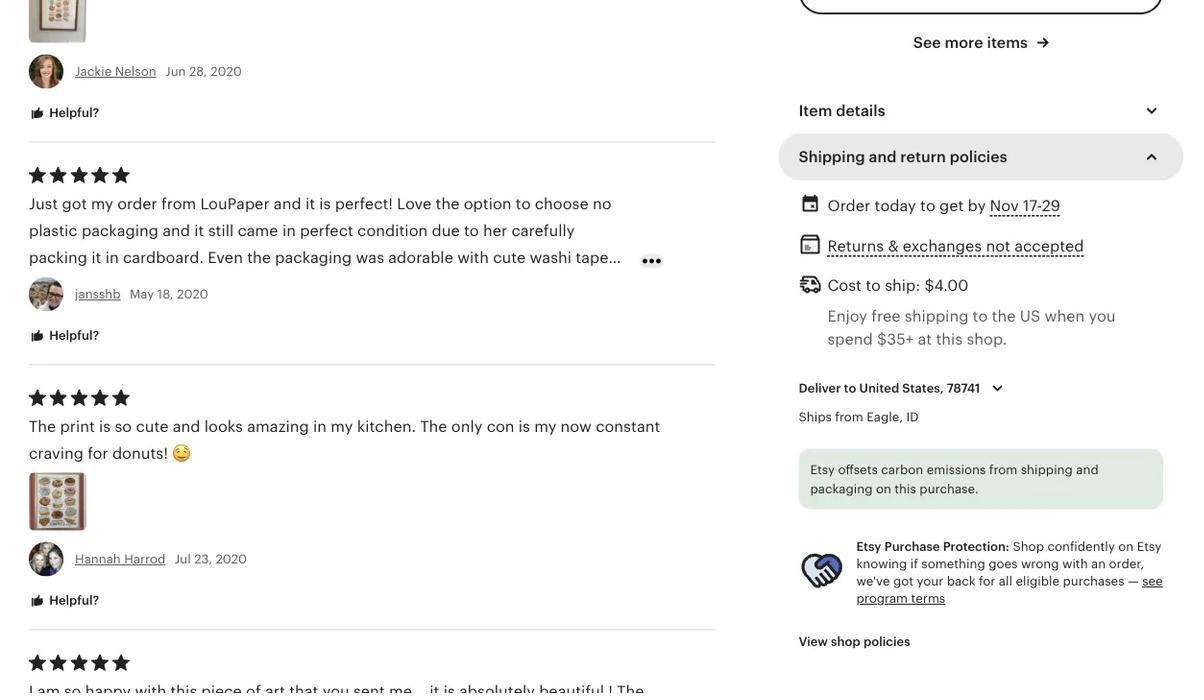 Task type: locate. For each thing, give the bounding box(es) containing it.
0 vertical spatial got
[[62, 196, 87, 213]]

see more items
[[913, 34, 1031, 51]]

tape
[[576, 249, 609, 267]]

my left the now
[[534, 418, 557, 436]]

all
[[999, 575, 1012, 589]]

1 vertical spatial for
[[979, 575, 995, 589]]

1 vertical spatial on
[[876, 482, 891, 496]]

we've
[[856, 575, 890, 589]]

shipping up "shop"
[[1021, 463, 1073, 477]]

1 horizontal spatial from
[[835, 410, 863, 424]]

2 horizontal spatial from
[[989, 463, 1017, 477]]

🤤
[[172, 445, 187, 462]]

3 helpful? button from the top
[[14, 584, 114, 619]]

item details
[[799, 102, 885, 120]]

this down carbon
[[895, 482, 916, 496]]

1 horizontal spatial on
[[876, 482, 891, 496]]

for down 'print'
[[88, 445, 108, 462]]

0 vertical spatial helpful?
[[46, 106, 99, 120]]

0 horizontal spatial cute
[[136, 418, 169, 436]]

my
[[91, 196, 113, 213], [331, 418, 353, 436], [534, 418, 557, 436]]

packaging inside etsy offsets carbon emissions from shipping and packaging on this purchase.
[[810, 482, 873, 496]]

2 vertical spatial helpful? button
[[14, 584, 114, 619]]

is
[[319, 196, 331, 213], [99, 418, 111, 436], [519, 418, 530, 436]]

0 horizontal spatial on
[[471, 276, 490, 293]]

$35+
[[877, 331, 914, 348]]

cute inside just got my order from loupaper and it is perfect! love the option to choose no plastic packaging and it still came in perfect condition due to her carefully packing it in cardboard. even the packaging was adorable with cute washi tape touches and a personalized note! will definitely keep an eye on this shop to order more in the future!!
[[493, 249, 526, 267]]

view details of this review photo by jackie nelson image
[[29, 0, 86, 43]]

condition
[[357, 222, 428, 240]]

jul
[[175, 552, 191, 567]]

1 horizontal spatial the
[[420, 418, 447, 436]]

shipping
[[905, 308, 969, 325], [1021, 463, 1073, 477]]

got inside just got my order from loupaper and it is perfect! love the option to choose no plastic packaging and it still came in perfect condition due to her carefully packing it in cardboard. even the packaging was adorable with cute washi tape touches and a personalized note! will definitely keep an eye on this shop to order more in the future!!
[[62, 196, 87, 213]]

and up came
[[274, 196, 301, 213]]

2020 right 28,
[[210, 64, 242, 79]]

29
[[1042, 197, 1060, 215]]

0 horizontal spatial an
[[419, 276, 437, 293]]

0 horizontal spatial policies
[[863, 635, 910, 649]]

0 horizontal spatial got
[[62, 196, 87, 213]]

and inside etsy offsets carbon emissions from shipping and packaging on this purchase.
[[1076, 463, 1099, 477]]

policies inside dropdown button
[[950, 148, 1007, 166]]

definitely
[[307, 276, 376, 293]]

0 horizontal spatial shop
[[525, 276, 561, 293]]

is inside just got my order from loupaper and it is perfect! love the option to choose no plastic packaging and it still came in perfect condition due to her carefully packing it in cardboard. even the packaging was adorable with cute washi tape touches and a personalized note! will definitely keep an eye on this shop to order more in the future!!
[[319, 196, 331, 213]]

and
[[869, 148, 897, 166], [274, 196, 301, 213], [163, 222, 190, 240], [92, 276, 120, 293], [173, 418, 200, 436], [1076, 463, 1099, 477]]

in right amazing on the left bottom
[[313, 418, 327, 436]]

more down touches
[[29, 303, 67, 320]]

0 vertical spatial cute
[[493, 249, 526, 267]]

1 vertical spatial policies
[[863, 635, 910, 649]]

more
[[945, 34, 983, 51], [29, 303, 67, 320]]

2 vertical spatial helpful?
[[46, 594, 99, 608]]

2020 right '18,'
[[177, 287, 208, 302]]

with
[[457, 249, 489, 267], [1062, 557, 1088, 572]]

policies down item details dropdown button
[[950, 148, 1007, 166]]

the left us
[[992, 308, 1016, 325]]

1 vertical spatial helpful? button
[[14, 318, 114, 354]]

this right at at the right of the page
[[936, 331, 963, 348]]

1 horizontal spatial for
[[979, 575, 995, 589]]

packaging down perfect
[[275, 249, 352, 267]]

washi
[[530, 249, 572, 267]]

1 helpful? button from the top
[[14, 96, 114, 131]]

1 helpful? from the top
[[46, 106, 99, 120]]

is left so
[[99, 418, 111, 436]]

1 horizontal spatial an
[[1091, 557, 1106, 572]]

the up due
[[436, 196, 460, 213]]

con
[[487, 418, 514, 436]]

nov 17-29 button
[[990, 192, 1060, 220]]

from up the cardboard.
[[161, 196, 196, 213]]

no
[[593, 196, 611, 213]]

helpful? button for jansshb may 18, 2020
[[14, 318, 114, 354]]

1 horizontal spatial this
[[895, 482, 916, 496]]

and up 🤤
[[173, 418, 200, 436]]

1 horizontal spatial with
[[1062, 557, 1088, 572]]

with up eye
[[457, 249, 489, 267]]

policies inside button
[[863, 635, 910, 649]]

it up perfect
[[305, 196, 315, 213]]

and up the cardboard.
[[163, 222, 190, 240]]

helpful? down jackie
[[46, 106, 99, 120]]

helpful? down jansshb
[[46, 329, 99, 343]]

0 horizontal spatial shipping
[[905, 308, 969, 325]]

etsy for etsy purchase protection:
[[856, 540, 881, 554]]

1 vertical spatial helpful?
[[46, 329, 99, 343]]

item details button
[[781, 88, 1181, 134]]

from inside etsy offsets carbon emissions from shipping and packaging on this purchase.
[[989, 463, 1017, 477]]

2 vertical spatial this
[[895, 482, 916, 496]]

2 horizontal spatial packaging
[[810, 482, 873, 496]]

ship:
[[885, 277, 920, 294]]

0 vertical spatial 2020
[[210, 64, 242, 79]]

1 vertical spatial packaging
[[275, 249, 352, 267]]

shop.
[[967, 331, 1007, 348]]

view shop policies
[[799, 635, 910, 649]]

got down if
[[893, 575, 913, 589]]

returns & exchanges not accepted
[[827, 238, 1084, 255]]

etsy up knowing on the right of the page
[[856, 540, 881, 554]]

0 vertical spatial order
[[117, 196, 157, 213]]

packaging up the cardboard.
[[82, 222, 158, 240]]

etsy left 'offsets'
[[810, 463, 835, 477]]

my left kitchen.
[[331, 418, 353, 436]]

1 vertical spatial with
[[1062, 557, 1088, 572]]

2 vertical spatial 2020
[[216, 552, 247, 567]]

with down confidently
[[1062, 557, 1088, 572]]

it
[[305, 196, 315, 213], [194, 222, 204, 240], [92, 249, 101, 267]]

4.00
[[934, 277, 969, 294]]

policies
[[950, 148, 1007, 166], [863, 635, 910, 649]]

0 horizontal spatial etsy
[[810, 463, 835, 477]]

28,
[[189, 64, 207, 79]]

when
[[1045, 308, 1085, 325]]

cute right so
[[136, 418, 169, 436]]

so
[[115, 418, 132, 436]]

1 horizontal spatial is
[[319, 196, 331, 213]]

the
[[29, 418, 56, 436], [420, 418, 447, 436]]

from inside just got my order from loupaper and it is perfect! love the option to choose no plastic packaging and it still came in perfect condition due to her carefully packing it in cardboard. even the packaging was adorable with cute washi tape touches and a personalized note! will definitely keep an eye on this shop to order more in the future!!
[[161, 196, 196, 213]]

this right eye
[[494, 276, 521, 293]]

1 vertical spatial shipping
[[1021, 463, 1073, 477]]

1 the from the left
[[29, 418, 56, 436]]

and up confidently
[[1076, 463, 1099, 477]]

an inside just got my order from loupaper and it is perfect! love the option to choose no plastic packaging and it still came in perfect condition due to her carefully packing it in cardboard. even the packaging was adorable with cute washi tape touches and a personalized note! will definitely keep an eye on this shop to order more in the future!!
[[419, 276, 437, 293]]

my right just at the top of the page
[[91, 196, 113, 213]]

cute down her at the top left of page
[[493, 249, 526, 267]]

jansshb
[[75, 287, 121, 302]]

protection:
[[943, 540, 1009, 554]]

enjoy
[[827, 308, 867, 325]]

helpful? button for jackie nelson jun 28, 2020
[[14, 96, 114, 131]]

2 vertical spatial packaging
[[810, 482, 873, 496]]

the
[[436, 196, 460, 213], [247, 249, 271, 267], [89, 303, 113, 320], [992, 308, 1016, 325]]

item
[[799, 102, 832, 120]]

perfect
[[300, 222, 353, 240]]

more right see in the right top of the page
[[945, 34, 983, 51]]

shop right the view at the right
[[831, 635, 860, 649]]

order
[[827, 197, 871, 215]]

0 vertical spatial with
[[457, 249, 489, 267]]

1 vertical spatial shop
[[831, 635, 860, 649]]

2020 right 23,
[[216, 552, 247, 567]]

packaging down 'offsets'
[[810, 482, 873, 496]]

back
[[947, 575, 975, 589]]

0 vertical spatial this
[[494, 276, 521, 293]]

1 horizontal spatial got
[[893, 575, 913, 589]]

1 vertical spatial got
[[893, 575, 913, 589]]

is right con at bottom left
[[519, 418, 530, 436]]

1 horizontal spatial shipping
[[1021, 463, 1073, 477]]

etsy
[[810, 463, 835, 477], [856, 540, 881, 554], [1137, 540, 1162, 554]]

helpful? down hannah
[[46, 594, 99, 608]]

items
[[987, 34, 1028, 51]]

1 vertical spatial more
[[29, 303, 67, 320]]

harrod
[[124, 552, 165, 567]]

1 horizontal spatial policies
[[950, 148, 1007, 166]]

0 vertical spatial it
[[305, 196, 315, 213]]

to up shop.
[[973, 308, 988, 325]]

shipping up at at the right of the page
[[905, 308, 969, 325]]

your
[[917, 575, 943, 589]]

to inside enjoy free shipping to the us when you spend $35+ at this shop.
[[973, 308, 988, 325]]

0 vertical spatial helpful? button
[[14, 96, 114, 131]]

etsy up order,
[[1137, 540, 1162, 554]]

shop down washi
[[525, 276, 561, 293]]

cute
[[493, 249, 526, 267], [136, 418, 169, 436]]

policies down the program
[[863, 635, 910, 649]]

17-
[[1023, 197, 1042, 215]]

shipping
[[799, 148, 865, 166]]

get
[[939, 197, 964, 215]]

deliver to united states, 78741
[[799, 381, 980, 396]]

2020 for 28,
[[210, 64, 242, 79]]

an
[[419, 276, 437, 293], [1091, 557, 1106, 572]]

2 horizontal spatial is
[[519, 418, 530, 436]]

in
[[282, 222, 296, 240], [105, 249, 119, 267], [71, 303, 85, 320], [313, 418, 327, 436]]

order up the cardboard.
[[117, 196, 157, 213]]

2 vertical spatial it
[[92, 249, 101, 267]]

in up jansshb
[[105, 249, 119, 267]]

this inside enjoy free shipping to the us when you spend $35+ at this shop.
[[936, 331, 963, 348]]

order,
[[1109, 557, 1144, 572]]

and left return
[[869, 148, 897, 166]]

0 horizontal spatial the
[[29, 418, 56, 436]]

got inside shop confidently on etsy knowing if something goes wrong with an order, we've got your back for all eligible purchases —
[[893, 575, 913, 589]]

1 horizontal spatial more
[[945, 34, 983, 51]]

an left eye
[[419, 276, 437, 293]]

1 horizontal spatial my
[[331, 418, 353, 436]]

deliver to united states, 78741 button
[[784, 368, 1023, 409]]

shop
[[525, 276, 561, 293], [831, 635, 860, 649]]

0 vertical spatial an
[[419, 276, 437, 293]]

1 vertical spatial cute
[[136, 418, 169, 436]]

helpful? button down hannah
[[14, 584, 114, 619]]

on up order,
[[1118, 540, 1134, 554]]

hannah harrod link
[[75, 552, 165, 567]]

0 horizontal spatial is
[[99, 418, 111, 436]]

2 horizontal spatial etsy
[[1137, 540, 1162, 554]]

order down tape
[[584, 276, 624, 293]]

future!!
[[117, 303, 170, 320]]

cute inside the print is so cute and looks amazing in my kitchen. the only con is my now constant craving for donuts! 🤤
[[136, 418, 169, 436]]

an inside shop confidently on etsy knowing if something goes wrong with an order, we've got your back for all eligible purchases —
[[1091, 557, 1106, 572]]

2 helpful? from the top
[[46, 329, 99, 343]]

helpful? button down touches
[[14, 318, 114, 354]]

to left united
[[844, 381, 856, 396]]

0 vertical spatial shipping
[[905, 308, 969, 325]]

her
[[483, 222, 507, 240]]

amazing
[[247, 418, 309, 436]]

to inside dropdown button
[[844, 381, 856, 396]]

from right emissions
[[989, 463, 1017, 477]]

the left only at bottom
[[420, 418, 447, 436]]

helpful? button down jackie
[[14, 96, 114, 131]]

helpful?
[[46, 106, 99, 120], [46, 329, 99, 343], [46, 594, 99, 608]]

is up perfect
[[319, 196, 331, 213]]

1 vertical spatial it
[[194, 222, 204, 240]]

0 horizontal spatial from
[[161, 196, 196, 213]]

the up craving
[[29, 418, 56, 436]]

print
[[60, 418, 95, 436]]

etsy inside shop confidently on etsy knowing if something goes wrong with an order, we've got your back for all eligible purchases —
[[1137, 540, 1162, 554]]

etsy offsets carbon emissions from shipping and packaging on this purchase.
[[810, 463, 1099, 496]]

1 horizontal spatial cute
[[493, 249, 526, 267]]

terms
[[911, 592, 945, 606]]

2 horizontal spatial on
[[1118, 540, 1134, 554]]

for inside shop confidently on etsy knowing if something goes wrong with an order, we've got your back for all eligible purchases —
[[979, 575, 995, 589]]

packaging
[[82, 222, 158, 240], [275, 249, 352, 267], [810, 482, 873, 496]]

an up purchases
[[1091, 557, 1106, 572]]

1 horizontal spatial etsy
[[856, 540, 881, 554]]

18,
[[157, 287, 174, 302]]

from right ships
[[835, 410, 863, 424]]

0 horizontal spatial this
[[494, 276, 521, 293]]

view shop policies button
[[784, 625, 925, 660]]

1 vertical spatial this
[[936, 331, 963, 348]]

0 vertical spatial from
[[161, 196, 196, 213]]

it up jansshb 'link'
[[92, 249, 101, 267]]

0 horizontal spatial my
[[91, 196, 113, 213]]

to left get
[[920, 197, 935, 215]]

see program terms link
[[856, 575, 1163, 606]]

for left the all on the right bottom of page
[[979, 575, 995, 589]]

0 horizontal spatial packaging
[[82, 222, 158, 240]]

on right eye
[[471, 276, 490, 293]]

on down carbon
[[876, 482, 891, 496]]

in inside the print is so cute and looks amazing in my kitchen. the only con is my now constant craving for donuts! 🤤
[[313, 418, 327, 436]]

1 horizontal spatial packaging
[[275, 249, 352, 267]]

0 horizontal spatial more
[[29, 303, 67, 320]]

2 helpful? button from the top
[[14, 318, 114, 354]]

keep
[[380, 276, 415, 293]]

1 horizontal spatial shop
[[831, 635, 860, 649]]

etsy inside etsy offsets carbon emissions from shipping and packaging on this purchase.
[[810, 463, 835, 477]]

0 vertical spatial for
[[88, 445, 108, 462]]

cost
[[827, 277, 862, 294]]

2 vertical spatial on
[[1118, 540, 1134, 554]]

from
[[161, 196, 196, 213], [835, 410, 863, 424], [989, 463, 1017, 477]]

1 vertical spatial order
[[584, 276, 624, 293]]

0 horizontal spatial for
[[88, 445, 108, 462]]

2 vertical spatial from
[[989, 463, 1017, 477]]

1 vertical spatial an
[[1091, 557, 1106, 572]]

got right just at the top of the page
[[62, 196, 87, 213]]

2 horizontal spatial this
[[936, 331, 963, 348]]

it left still
[[194, 222, 204, 240]]

helpful? for jackie nelson jun 28, 2020
[[46, 106, 99, 120]]

0 vertical spatial policies
[[950, 148, 1007, 166]]

offsets
[[838, 463, 878, 477]]

2 horizontal spatial it
[[305, 196, 315, 213]]

the down jansshb 'link'
[[89, 303, 113, 320]]

0 vertical spatial shop
[[525, 276, 561, 293]]

0 horizontal spatial it
[[92, 249, 101, 267]]

2 the from the left
[[420, 418, 447, 436]]

$
[[924, 277, 934, 294]]

0 horizontal spatial with
[[457, 249, 489, 267]]

0 vertical spatial on
[[471, 276, 490, 293]]



Task type: describe. For each thing, give the bounding box(es) containing it.
cardboard.
[[123, 249, 204, 267]]

came
[[238, 222, 278, 240]]

see program terms
[[856, 575, 1163, 606]]

accepted
[[1015, 238, 1084, 255]]

even
[[208, 249, 243, 267]]

constant
[[596, 418, 660, 436]]

eagle,
[[867, 410, 903, 424]]

on inside just got my order from loupaper and it is perfect! love the option to choose no plastic packaging and it still came in perfect condition due to her carefully packing it in cardboard. even the packaging was adorable with cute washi tape touches and a personalized note! will definitely keep an eye on this shop to order more in the future!!
[[471, 276, 490, 293]]

jansshb may 18, 2020
[[75, 287, 208, 302]]

in right came
[[282, 222, 296, 240]]

donuts!
[[112, 445, 168, 462]]

view
[[799, 635, 828, 649]]

carbon
[[881, 463, 923, 477]]

not
[[986, 238, 1010, 255]]

confidently
[[1047, 540, 1115, 554]]

deliver
[[799, 381, 841, 396]]

from for my
[[161, 196, 196, 213]]

packing
[[29, 249, 87, 267]]

jackie nelson jun 28, 2020
[[75, 64, 242, 79]]

ships
[[799, 410, 832, 424]]

free
[[871, 308, 901, 325]]

etsy for etsy offsets carbon emissions from shipping and packaging on this purchase.
[[810, 463, 835, 477]]

us
[[1020, 308, 1041, 325]]

from for carbon
[[989, 463, 1017, 477]]

the print is so cute and looks amazing in my kitchen. the only con is my now constant craving for donuts! 🤤
[[29, 418, 660, 462]]

option
[[464, 196, 512, 213]]

and inside dropdown button
[[869, 148, 897, 166]]

now
[[561, 418, 592, 436]]

returns & exchanges not accepted button
[[827, 232, 1084, 261]]

wrong
[[1021, 557, 1059, 572]]

by
[[968, 197, 986, 215]]

return
[[900, 148, 946, 166]]

shop
[[1013, 540, 1044, 554]]

shop inside view shop policies button
[[831, 635, 860, 649]]

eye
[[441, 276, 467, 293]]

touches
[[29, 276, 88, 293]]

in down jansshb 'link'
[[71, 303, 85, 320]]

shop inside just got my order from loupaper and it is perfect! love the option to choose no plastic packaging and it still came in perfect condition due to her carefully packing it in cardboard. even the packaging was adorable with cute washi tape touches and a personalized note! will definitely keep an eye on this shop to order more in the future!!
[[525, 276, 561, 293]]

you
[[1089, 308, 1116, 325]]

see more items link
[[913, 32, 1049, 53]]

due
[[432, 222, 460, 240]]

1 vertical spatial from
[[835, 410, 863, 424]]

program
[[856, 592, 908, 606]]

if
[[910, 557, 918, 572]]

2 horizontal spatial my
[[534, 418, 557, 436]]

—
[[1128, 575, 1139, 589]]

1 horizontal spatial it
[[194, 222, 204, 240]]

&
[[888, 238, 899, 255]]

on inside etsy offsets carbon emissions from shipping and packaging on this purchase.
[[876, 482, 891, 496]]

for inside the print is so cute and looks amazing in my kitchen. the only con is my now constant craving for donuts! 🤤
[[88, 445, 108, 462]]

and left a at the left of page
[[92, 276, 120, 293]]

3 helpful? from the top
[[46, 594, 99, 608]]

goes
[[989, 557, 1018, 572]]

today
[[875, 197, 916, 215]]

to right cost
[[866, 277, 881, 294]]

the down came
[[247, 249, 271, 267]]

states,
[[902, 381, 944, 396]]

will
[[277, 276, 303, 293]]

nelson
[[115, 64, 156, 79]]

carefully
[[511, 222, 575, 240]]

with inside just got my order from loupaper and it is perfect! love the option to choose no plastic packaging and it still came in perfect condition due to her carefully packing it in cardboard. even the packaging was adorable with cute washi tape touches and a personalized note! will definitely keep an eye on this shop to order more in the future!!
[[457, 249, 489, 267]]

purchases
[[1063, 575, 1124, 589]]

see
[[1142, 575, 1163, 589]]

2020 for 23,
[[216, 552, 247, 567]]

view details of this review photo by hannah harrod image
[[29, 473, 86, 531]]

my inside just got my order from loupaper and it is perfect! love the option to choose no plastic packaging and it still came in perfect condition due to her carefully packing it in cardboard. even the packaging was adorable with cute washi tape touches and a personalized note! will definitely keep an eye on this shop to order more in the future!!
[[91, 196, 113, 213]]

nov
[[990, 197, 1019, 215]]

plastic
[[29, 222, 77, 240]]

purchase
[[884, 540, 940, 554]]

kitchen.
[[357, 418, 416, 436]]

cost to ship: $ 4.00
[[827, 277, 969, 294]]

note!
[[235, 276, 273, 293]]

to up carefully
[[516, 196, 531, 213]]

something
[[921, 557, 985, 572]]

hannah harrod jul 23, 2020
[[75, 552, 247, 567]]

on inside shop confidently on etsy knowing if something goes wrong with an order, we've got your back for all eligible purchases —
[[1118, 540, 1134, 554]]

to left her at the top left of page
[[464, 222, 479, 240]]

more inside just got my order from loupaper and it is perfect! love the option to choose no plastic packaging and it still came in perfect condition due to her carefully packing it in cardboard. even the packaging was adorable with cute washi tape touches and a personalized note! will definitely keep an eye on this shop to order more in the future!!
[[29, 303, 67, 320]]

shop confidently on etsy knowing if something goes wrong with an order, we've got your back for all eligible purchases —
[[856, 540, 1162, 589]]

with inside shop confidently on etsy knowing if something goes wrong with an order, we've got your back for all eligible purchases —
[[1062, 557, 1088, 572]]

0 horizontal spatial order
[[117, 196, 157, 213]]

shipping inside etsy offsets carbon emissions from shipping and packaging on this purchase.
[[1021, 463, 1073, 477]]

eligible
[[1016, 575, 1060, 589]]

to down tape
[[565, 276, 580, 293]]

this inside just got my order from loupaper and it is perfect! love the option to choose no plastic packaging and it still came in perfect condition due to her carefully packing it in cardboard. even the packaging was adorable with cute washi tape touches and a personalized note! will definitely keep an eye on this shop to order more in the future!!
[[494, 276, 521, 293]]

etsy purchase protection:
[[856, 540, 1009, 554]]

hannah
[[75, 552, 121, 567]]

0 vertical spatial packaging
[[82, 222, 158, 240]]

personalized
[[136, 276, 230, 293]]

helpful? for jansshb may 18, 2020
[[46, 329, 99, 343]]

1 vertical spatial 2020
[[177, 287, 208, 302]]

exchanges
[[903, 238, 982, 255]]

and inside the print is so cute and looks amazing in my kitchen. the only con is my now constant craving for donuts! 🤤
[[173, 418, 200, 436]]

spend
[[827, 331, 873, 348]]

just
[[29, 196, 58, 213]]

at
[[918, 331, 932, 348]]

jansshb link
[[75, 287, 121, 302]]

choose
[[535, 196, 589, 213]]

united
[[859, 381, 899, 396]]

loupaper
[[200, 196, 270, 213]]

shipping inside enjoy free shipping to the us when you spend $35+ at this shop.
[[905, 308, 969, 325]]

23,
[[194, 552, 212, 567]]

a
[[124, 276, 132, 293]]

knowing
[[856, 557, 907, 572]]

0 vertical spatial more
[[945, 34, 983, 51]]

was
[[356, 249, 384, 267]]

this inside etsy offsets carbon emissions from shipping and packaging on this purchase.
[[895, 482, 916, 496]]

the inside enjoy free shipping to the us when you spend $35+ at this shop.
[[992, 308, 1016, 325]]

1 horizontal spatial order
[[584, 276, 624, 293]]

78741
[[947, 381, 980, 396]]

shipping and return policies
[[799, 148, 1007, 166]]

looks
[[204, 418, 243, 436]]

shipping and return policies button
[[781, 134, 1181, 180]]

love
[[397, 196, 432, 213]]

only
[[451, 418, 483, 436]]



Task type: vqa. For each thing, say whether or not it's contained in the screenshot.
NOV
yes



